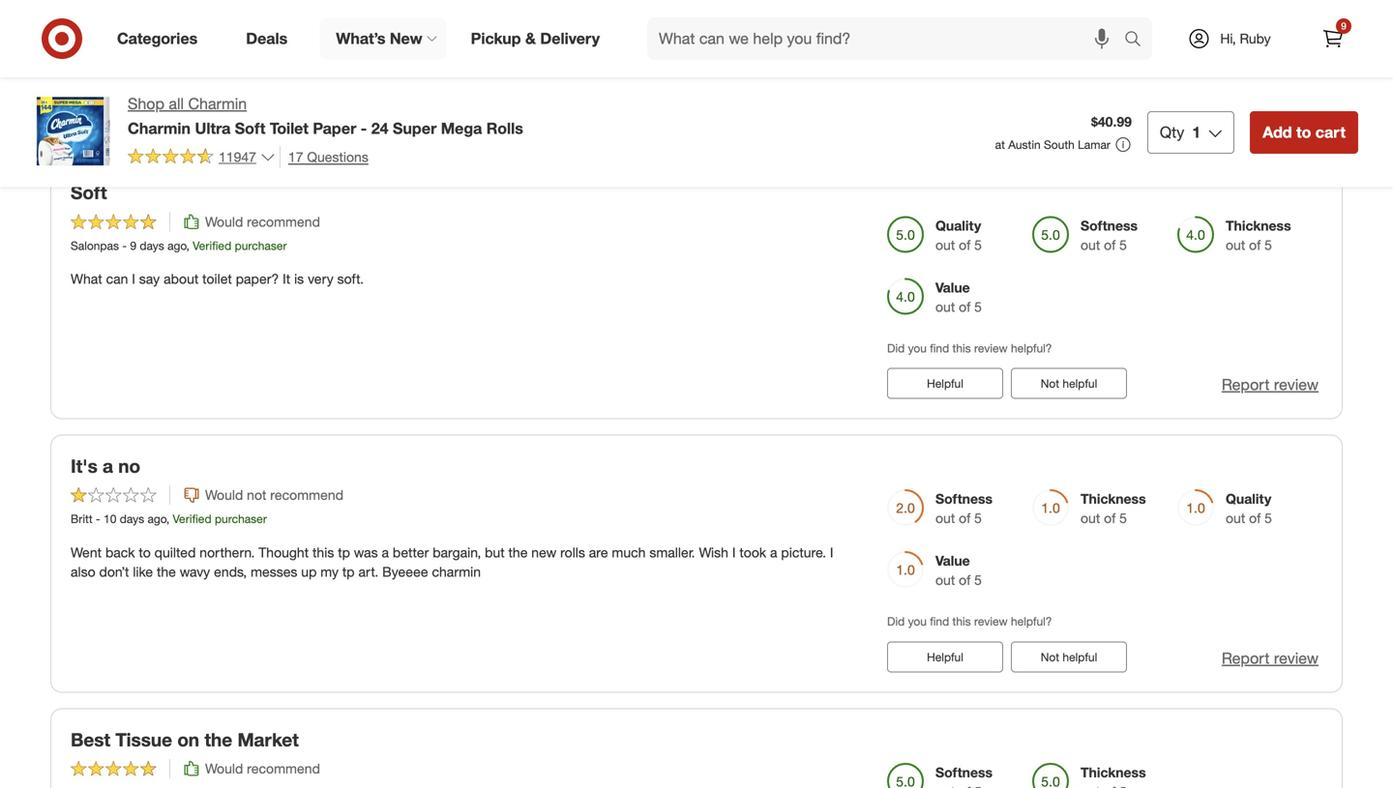 Task type: locate. For each thing, give the bounding box(es) containing it.
2 vertical spatial not helpful
[[1041, 650, 1097, 664]]

2 vertical spatial you
[[908, 614, 927, 629]]

wavy
[[180, 563, 210, 580]]

soft up the 11947 on the left top of the page
[[235, 119, 265, 138]]

say
[[139, 270, 160, 287]]

what's
[[336, 29, 385, 48]]

cart
[[1315, 123, 1346, 142]]

0 vertical spatial 9
[[1341, 20, 1346, 32]]

quality
[[935, 5, 981, 22], [935, 217, 981, 234], [1226, 491, 1271, 508]]

0 vertical spatial helpful?
[[1011, 67, 1052, 82]]

quilted
[[154, 544, 196, 561]]

2 did from the top
[[887, 341, 905, 355]]

1 vertical spatial report review button
[[1222, 374, 1319, 396]]

0 vertical spatial report
[[1222, 102, 1270, 120]]

i right "picture."
[[830, 544, 833, 561]]

1 value from the top
[[935, 279, 970, 296]]

not for it's a no
[[1041, 650, 1059, 664]]

of
[[959, 236, 971, 253], [1104, 236, 1116, 253], [1249, 236, 1261, 253], [959, 298, 971, 315], [959, 510, 971, 527], [1104, 510, 1116, 527], [1249, 510, 1261, 527], [959, 572, 971, 589]]

add
[[1263, 123, 1292, 142]]

2 vertical spatial did you find this review helpful?
[[887, 614, 1052, 629]]

would for soft
[[205, 213, 243, 230]]

a
[[103, 455, 113, 477], [382, 544, 389, 561], [770, 544, 777, 561]]

0 vertical spatial verified
[[193, 238, 231, 253]]

at
[[995, 137, 1005, 152]]

0 vertical spatial value
[[935, 279, 970, 296]]

0 vertical spatial purchaser
[[235, 238, 287, 253]]

helpful button
[[887, 368, 1003, 399], [887, 642, 1003, 673]]

value
[[935, 279, 970, 296], [935, 553, 970, 569]]

1 vertical spatial helpful?
[[1011, 341, 1052, 355]]

1 vertical spatial you
[[908, 341, 927, 355]]

2 vertical spatial thickness
[[1081, 764, 1146, 781]]

helpful? for soft
[[1011, 341, 1052, 355]]

1 vertical spatial value
[[935, 553, 970, 569]]

qty 1
[[1160, 123, 1201, 142]]

0 horizontal spatial the
[[157, 563, 176, 580]]

0 vertical spatial value out of 5
[[935, 279, 982, 315]]

it's a no
[[71, 455, 140, 477]]

on
[[177, 729, 199, 751]]

britt
[[71, 512, 93, 526]]

2 find from the top
[[930, 341, 949, 355]]

1 vertical spatial quality
[[935, 217, 981, 234]]

this inside went back to quilted northern. thought this tp was a better bargain, but the new rolls are much smaller. wish i took a picture. i also don't like the wavy ends, messes up my tp art. byeeee charmin
[[312, 544, 334, 561]]

1 vertical spatial soft
[[71, 181, 107, 204]]

would recommend
[[205, 213, 320, 230], [205, 760, 320, 777]]

charmin up "ultra"
[[188, 94, 247, 113]]

paper?
[[236, 270, 279, 287]]

verified
[[193, 238, 231, 253], [173, 512, 211, 526]]

3 did from the top
[[887, 614, 905, 629]]

1 horizontal spatial the
[[204, 729, 232, 751]]

a right 'was'
[[382, 544, 389, 561]]

i left say
[[132, 270, 135, 287]]

not
[[1041, 103, 1059, 117], [1041, 376, 1059, 391], [1041, 650, 1059, 664]]

2 vertical spatial did
[[887, 614, 905, 629]]

1 vertical spatial ,
[[166, 512, 169, 526]]

recommend down market
[[247, 760, 320, 777]]

$40.99
[[1091, 113, 1132, 130]]

did you find this review helpful? for it's a no
[[887, 614, 1052, 629]]

value out of 5
[[935, 279, 982, 315], [935, 553, 982, 589]]

3 not helpful button from the top
[[1011, 642, 1127, 673]]

1 vertical spatial would recommend
[[205, 760, 320, 777]]

1 vertical spatial days
[[120, 512, 144, 526]]

purchaser for it's a no
[[215, 512, 267, 526]]

did for it's a no
[[887, 614, 905, 629]]

tp left 'was'
[[338, 544, 350, 561]]

soft up salonpas
[[71, 181, 107, 204]]

3 not from the top
[[1041, 650, 1059, 664]]

days up say
[[140, 238, 164, 253]]

recommend right not
[[270, 487, 343, 504]]

pickup
[[471, 29, 521, 48]]

recommend
[[247, 213, 320, 230], [270, 487, 343, 504], [247, 760, 320, 777]]

verified up toilet
[[193, 238, 231, 253]]

2 vertical spatial report review button
[[1222, 647, 1319, 670]]

1 find from the top
[[930, 67, 949, 82]]

0 vertical spatial helpful
[[927, 376, 963, 391]]

9 right ruby
[[1341, 20, 1346, 32]]

would for it's a no
[[205, 487, 243, 504]]

1 helpful button from the top
[[887, 368, 1003, 399]]

a right took
[[770, 544, 777, 561]]

purchaser up paper?
[[235, 238, 287, 253]]

1 vertical spatial purchaser
[[215, 512, 267, 526]]

1 vertical spatial not helpful
[[1041, 376, 1097, 391]]

0 horizontal spatial thickness out of 5
[[1081, 491, 1146, 527]]

0 vertical spatial softness out of 5
[[1081, 217, 1138, 253]]

17
[[288, 148, 303, 165]]

1 vertical spatial thickness
[[1081, 491, 1146, 508]]

0 vertical spatial helpful button
[[887, 368, 1003, 399]]

went back to quilted northern. thought this tp was a better bargain, but the new rolls are much smaller. wish i took a picture. i also don't like the wavy ends, messes up my tp art. byeeee charmin
[[71, 544, 833, 580]]

2 vertical spatial would
[[205, 760, 243, 777]]

2 vertical spatial helpful?
[[1011, 614, 1052, 629]]

3 helpful? from the top
[[1011, 614, 1052, 629]]

helpful button for soft
[[887, 368, 1003, 399]]

0 vertical spatial the
[[508, 544, 528, 561]]

1 helpful from the top
[[927, 376, 963, 391]]

3 report review button from the top
[[1222, 647, 1319, 670]]

shop all charmin charmin ultra soft toilet paper - 24 super mega rolls
[[128, 94, 523, 138]]

1 vertical spatial value out of 5
[[935, 553, 982, 589]]

helpful?
[[1011, 67, 1052, 82], [1011, 341, 1052, 355], [1011, 614, 1052, 629]]

the right the on
[[204, 729, 232, 751]]

1 not from the top
[[1041, 103, 1059, 117]]

not helpful for soft
[[1041, 376, 1097, 391]]

1 vertical spatial verified
[[173, 512, 211, 526]]

helpful? for it's a no
[[1011, 614, 1052, 629]]

the right but
[[508, 544, 528, 561]]

value out of 5 for soft
[[935, 279, 982, 315]]

are
[[589, 544, 608, 561]]

2 not from the top
[[1041, 376, 1059, 391]]

0 vertical spatial report review button
[[1222, 100, 1319, 122]]

i
[[132, 270, 135, 287], [732, 544, 736, 561], [830, 544, 833, 561]]

1 horizontal spatial ago
[[167, 238, 186, 253]]

1 vertical spatial softness
[[935, 491, 993, 508]]

softness
[[1081, 217, 1138, 234], [935, 491, 993, 508], [935, 764, 993, 781]]

9 right salonpas
[[130, 238, 136, 253]]

tp right my
[[342, 563, 355, 580]]

this
[[952, 67, 971, 82], [952, 341, 971, 355], [312, 544, 334, 561], [952, 614, 971, 629]]

i left took
[[732, 544, 736, 561]]

2 report review from the top
[[1222, 375, 1319, 394]]

1 vertical spatial find
[[930, 341, 949, 355]]

2 would recommend from the top
[[205, 760, 320, 777]]

would down best tissue on the market
[[205, 760, 243, 777]]

0 vertical spatial helpful
[[1063, 103, 1097, 117]]

did you find this review helpful? for soft
[[887, 341, 1052, 355]]

2 horizontal spatial i
[[830, 544, 833, 561]]

to inside went back to quilted northern. thought this tp was a better bargain, but the new rolls are much smaller. wish i took a picture. i also don't like the wavy ends, messes up my tp art. byeeee charmin
[[139, 544, 151, 561]]

soft inside shop all charmin charmin ultra soft toilet paper - 24 super mega rolls
[[235, 119, 265, 138]]

0 vertical spatial soft
[[235, 119, 265, 138]]

1 vertical spatial helpful
[[927, 650, 963, 664]]

0 vertical spatial not helpful button
[[1011, 94, 1127, 125]]

2 vertical spatial not helpful button
[[1011, 642, 1127, 673]]

, for it's a no
[[166, 512, 169, 526]]

was
[[354, 544, 378, 561]]

3 not helpful from the top
[[1041, 650, 1097, 664]]

no
[[118, 455, 140, 477]]

0 vertical spatial days
[[140, 238, 164, 253]]

2 not helpful from the top
[[1041, 376, 1097, 391]]

1 vertical spatial ago
[[147, 512, 166, 526]]

to up like
[[139, 544, 151, 561]]

0 vertical spatial ago
[[167, 238, 186, 253]]

did
[[887, 67, 905, 82], [887, 341, 905, 355], [887, 614, 905, 629]]

0 horizontal spatial ,
[[166, 512, 169, 526]]

2 helpful from the top
[[927, 650, 963, 664]]

2 report from the top
[[1222, 375, 1270, 394]]

3 you from the top
[[908, 614, 927, 629]]

it's
[[71, 455, 97, 477]]

1 not helpful button from the top
[[1011, 94, 1127, 125]]

1 vertical spatial did
[[887, 341, 905, 355]]

would up the salonpas - 9 days ago , verified purchaser
[[205, 213, 243, 230]]

days right 10 at left bottom
[[120, 512, 144, 526]]

value for it's a no
[[935, 553, 970, 569]]

not helpful button
[[1011, 94, 1127, 125], [1011, 368, 1127, 399], [1011, 642, 1127, 673]]

- left the 24
[[361, 119, 367, 138]]

2 horizontal spatial a
[[770, 544, 777, 561]]

2 helpful? from the top
[[1011, 341, 1052, 355]]

1 vertical spatial report review
[[1222, 375, 1319, 394]]

- right salonpas
[[122, 238, 127, 253]]

purchaser down not
[[215, 512, 267, 526]]

wish
[[699, 544, 728, 561]]

best
[[71, 729, 110, 751]]

toilet
[[270, 119, 309, 138]]

2 value out of 5 from the top
[[935, 553, 982, 589]]

report review button
[[1222, 100, 1319, 122], [1222, 374, 1319, 396], [1222, 647, 1319, 670]]

What can we help you find? suggestions appear below search field
[[647, 17, 1129, 60]]

0 vertical spatial would
[[205, 213, 243, 230]]

2 vertical spatial helpful
[[1063, 650, 1097, 664]]

1 horizontal spatial -
[[122, 238, 127, 253]]

1 report from the top
[[1222, 102, 1270, 120]]

1 would from the top
[[205, 213, 243, 230]]

1 vertical spatial not
[[1041, 376, 1059, 391]]

pickup & delivery
[[471, 29, 600, 48]]

1 vertical spatial helpful button
[[887, 642, 1003, 673]]

0 vertical spatial find
[[930, 67, 949, 82]]

1 vertical spatial would
[[205, 487, 243, 504]]

recommend up it
[[247, 213, 320, 230]]

1 horizontal spatial soft
[[235, 119, 265, 138]]

0 vertical spatial not helpful
[[1041, 103, 1097, 117]]

the down quilted
[[157, 563, 176, 580]]

2 vertical spatial find
[[930, 614, 949, 629]]

went
[[71, 544, 102, 561]]

report for soft
[[1222, 375, 1270, 394]]

charmin
[[188, 94, 247, 113], [128, 119, 191, 138]]

2 you from the top
[[908, 341, 927, 355]]

0 vertical spatial not
[[1041, 103, 1059, 117]]

2 not helpful button from the top
[[1011, 368, 1127, 399]]

0 horizontal spatial -
[[96, 512, 100, 526]]

report review button for it's a no
[[1222, 647, 1319, 670]]

a left no
[[103, 455, 113, 477]]

2 vertical spatial the
[[204, 729, 232, 751]]

helpful for soft
[[927, 376, 963, 391]]

0 vertical spatial did you find this review helpful?
[[887, 67, 1052, 82]]

to right add
[[1296, 123, 1311, 142]]

0 horizontal spatial a
[[103, 455, 113, 477]]

ago up about
[[167, 238, 186, 253]]

1 horizontal spatial i
[[732, 544, 736, 561]]

did you find this review helpful?
[[887, 67, 1052, 82], [887, 341, 1052, 355], [887, 614, 1052, 629]]

find for it's a no
[[930, 614, 949, 629]]

would left not
[[205, 487, 243, 504]]

1 vertical spatial did you find this review helpful?
[[887, 341, 1052, 355]]

to
[[1296, 123, 1311, 142], [139, 544, 151, 561]]

the
[[508, 544, 528, 561], [157, 563, 176, 580], [204, 729, 232, 751]]

0 vertical spatial tp
[[338, 544, 350, 561]]

-
[[361, 119, 367, 138], [122, 238, 127, 253], [96, 512, 100, 526]]

would recommend down market
[[205, 760, 320, 777]]

, up quilted
[[166, 512, 169, 526]]

days for soft
[[140, 238, 164, 253]]

2 vertical spatial -
[[96, 512, 100, 526]]

0 vertical spatial thickness out of 5
[[1226, 217, 1291, 253]]

0 vertical spatial ,
[[186, 238, 189, 253]]

3 helpful from the top
[[1063, 650, 1097, 664]]

categories link
[[101, 17, 222, 60]]

1 vertical spatial -
[[122, 238, 127, 253]]

2 value from the top
[[935, 553, 970, 569]]

verified for soft
[[193, 238, 231, 253]]

1 vertical spatial to
[[139, 544, 151, 561]]

out
[[935, 236, 955, 253], [1081, 236, 1100, 253], [1226, 236, 1245, 253], [935, 298, 955, 315], [935, 510, 955, 527], [1081, 510, 1100, 527], [1226, 510, 1245, 527], [935, 572, 955, 589]]

not helpful button for it's a no
[[1011, 642, 1127, 673]]

,
[[186, 238, 189, 253], [166, 512, 169, 526]]

2 did you find this review helpful? from the top
[[887, 341, 1052, 355]]

0 vertical spatial thickness
[[1226, 217, 1291, 234]]

1 value out of 5 from the top
[[935, 279, 982, 315]]

2 would from the top
[[205, 487, 243, 504]]

1 helpful from the top
[[1063, 103, 1097, 117]]

not helpful
[[1041, 103, 1097, 117], [1041, 376, 1097, 391], [1041, 650, 1097, 664]]

search button
[[1115, 17, 1162, 64]]

, up about
[[186, 238, 189, 253]]

2 helpful button from the top
[[887, 642, 1003, 673]]

would recommend up paper?
[[205, 213, 320, 230]]

1 vertical spatial thickness out of 5
[[1081, 491, 1146, 527]]

2 horizontal spatial the
[[508, 544, 528, 561]]

1 vertical spatial tp
[[342, 563, 355, 580]]

deals link
[[229, 17, 312, 60]]

3 did you find this review helpful? from the top
[[887, 614, 1052, 629]]

2 report review button from the top
[[1222, 374, 1319, 396]]

0 horizontal spatial soft
[[71, 181, 107, 204]]

salonpas
[[71, 238, 119, 253]]

report for it's a no
[[1222, 649, 1270, 668]]

1 horizontal spatial to
[[1296, 123, 1311, 142]]

0 vertical spatial -
[[361, 119, 367, 138]]

2 vertical spatial not
[[1041, 650, 1059, 664]]

0 vertical spatial you
[[908, 67, 927, 82]]

up
[[301, 563, 317, 580]]

0 horizontal spatial ago
[[147, 512, 166, 526]]

salonpas - 9 days ago , verified purchaser
[[71, 238, 287, 253]]

new
[[531, 544, 556, 561]]

took
[[739, 544, 766, 561]]

ago up quilted
[[147, 512, 166, 526]]

add to cart button
[[1250, 111, 1358, 154]]

3 report review from the top
[[1222, 649, 1319, 668]]

1 helpful? from the top
[[1011, 67, 1052, 82]]

3 find from the top
[[930, 614, 949, 629]]

0 horizontal spatial to
[[139, 544, 151, 561]]

verified up quilted
[[173, 512, 211, 526]]

charmin down the shop
[[128, 119, 191, 138]]

3 report from the top
[[1222, 649, 1270, 668]]

1 vertical spatial softness out of 5
[[935, 491, 993, 527]]

questions
[[307, 148, 368, 165]]

- left 10 at left bottom
[[96, 512, 100, 526]]

2 helpful from the top
[[1063, 376, 1097, 391]]

5
[[974, 236, 982, 253], [1119, 236, 1127, 253], [1264, 236, 1272, 253], [974, 298, 982, 315], [974, 510, 982, 527], [1119, 510, 1127, 527], [1264, 510, 1272, 527], [974, 572, 982, 589]]

helpful for it's a no
[[1063, 650, 1097, 664]]



Task type: describe. For each thing, give the bounding box(es) containing it.
17 questions
[[288, 148, 368, 165]]

what's new
[[336, 29, 422, 48]]

0 vertical spatial softness
[[1081, 217, 1138, 234]]

you for it's a no
[[908, 614, 927, 629]]

1 report review button from the top
[[1222, 100, 1319, 122]]

report review button for soft
[[1222, 374, 1319, 396]]

1 did you find this review helpful? from the top
[[887, 67, 1052, 82]]

2 vertical spatial recommend
[[247, 760, 320, 777]]

verified for it's a no
[[173, 512, 211, 526]]

value out of 5 for it's a no
[[935, 553, 982, 589]]

britt - 10 days ago , verified purchaser
[[71, 512, 267, 526]]

lamar
[[1078, 137, 1110, 152]]

market
[[237, 729, 299, 751]]

1 you from the top
[[908, 67, 927, 82]]

what's new link
[[319, 17, 447, 60]]

rolls
[[486, 119, 523, 138]]

1 vertical spatial quality out of 5
[[1226, 491, 1272, 527]]

not helpful for it's a no
[[1041, 650, 1097, 664]]

new
[[390, 29, 422, 48]]

deals
[[246, 29, 288, 48]]

0 horizontal spatial softness out of 5
[[935, 491, 993, 527]]

did for soft
[[887, 341, 905, 355]]

shop
[[128, 94, 164, 113]]

art.
[[358, 563, 378, 580]]

1 horizontal spatial softness out of 5
[[1081, 217, 1138, 253]]

helpful button for it's a no
[[887, 642, 1003, 673]]

very
[[308, 270, 333, 287]]

ends,
[[214, 563, 247, 580]]

not for soft
[[1041, 376, 1059, 391]]

categories
[[117, 29, 198, 48]]

9 link
[[1312, 17, 1354, 60]]

picture.
[[781, 544, 826, 561]]

search
[[1115, 31, 1162, 50]]

but
[[485, 544, 505, 561]]

tissue
[[115, 729, 172, 751]]

byeeee
[[382, 563, 428, 580]]

not
[[247, 487, 266, 504]]

it
[[283, 270, 290, 287]]

charmin
[[432, 563, 481, 580]]

value for soft
[[935, 279, 970, 296]]

back
[[105, 544, 135, 561]]

helpful for soft
[[1063, 376, 1097, 391]]

0 horizontal spatial quality out of 5
[[935, 217, 982, 253]]

toilet
[[202, 270, 232, 287]]

add to cart
[[1263, 123, 1346, 142]]

what can i say about toilet paper? it is very soft.
[[71, 270, 364, 287]]

all
[[169, 94, 184, 113]]

- inside shop all charmin charmin ultra soft toilet paper - 24 super mega rolls
[[361, 119, 367, 138]]

1 did from the top
[[887, 67, 905, 82]]

like
[[133, 563, 153, 580]]

1 report review from the top
[[1222, 102, 1319, 120]]

ultra
[[195, 119, 231, 138]]

find for soft
[[930, 341, 949, 355]]

1 horizontal spatial 9
[[1341, 20, 1346, 32]]

what
[[71, 270, 102, 287]]

2 vertical spatial quality
[[1226, 491, 1271, 508]]

austin
[[1008, 137, 1041, 152]]

hi,
[[1220, 30, 1236, 47]]

2 vertical spatial softness
[[935, 764, 993, 781]]

0 horizontal spatial i
[[132, 270, 135, 287]]

thought
[[259, 544, 309, 561]]

1 not helpful from the top
[[1041, 103, 1097, 117]]

1 vertical spatial 9
[[130, 238, 136, 253]]

1
[[1192, 123, 1201, 142]]

soft.
[[337, 270, 364, 287]]

1 vertical spatial recommend
[[270, 487, 343, 504]]

0 vertical spatial charmin
[[188, 94, 247, 113]]

bargain,
[[433, 544, 481, 561]]

0 vertical spatial quality
[[935, 5, 981, 22]]

11947
[[219, 148, 256, 165]]

would not recommend
[[205, 487, 343, 504]]

0 vertical spatial recommend
[[247, 213, 320, 230]]

much
[[612, 544, 646, 561]]

ruby
[[1240, 30, 1271, 47]]

3 would from the top
[[205, 760, 243, 777]]

- for soft
[[122, 238, 127, 253]]

is
[[294, 270, 304, 287]]

best tissue on the market
[[71, 729, 299, 751]]

qty
[[1160, 123, 1184, 142]]

don't
[[99, 563, 129, 580]]

report review for it's a no
[[1222, 649, 1319, 668]]

smaller.
[[649, 544, 695, 561]]

at austin south lamar
[[995, 137, 1110, 152]]

rolls
[[560, 544, 585, 561]]

to inside button
[[1296, 123, 1311, 142]]

helpful for it's a no
[[927, 650, 963, 664]]

messes
[[251, 563, 297, 580]]

10
[[104, 512, 116, 526]]

purchaser for soft
[[235, 238, 287, 253]]

17 questions link
[[280, 146, 368, 168]]

paper
[[313, 119, 356, 138]]

24
[[371, 119, 388, 138]]

&
[[525, 29, 536, 48]]

better
[[393, 544, 429, 561]]

days for it's a no
[[120, 512, 144, 526]]

11947 link
[[128, 146, 276, 170]]

pickup & delivery link
[[454, 17, 624, 60]]

about
[[164, 270, 199, 287]]

not helpful button for soft
[[1011, 368, 1127, 399]]

image of charmin ultra soft toilet paper - 24 super mega rolls image
[[35, 93, 112, 170]]

ago for it's a no
[[147, 512, 166, 526]]

- for it's a no
[[96, 512, 100, 526]]

delivery
[[540, 29, 600, 48]]

, for soft
[[186, 238, 189, 253]]

super
[[393, 119, 437, 138]]

1 horizontal spatial a
[[382, 544, 389, 561]]

my
[[320, 563, 339, 580]]

can
[[106, 270, 128, 287]]

mega
[[441, 119, 482, 138]]

1 vertical spatial charmin
[[128, 119, 191, 138]]

ago for soft
[[167, 238, 186, 253]]

1 would recommend from the top
[[205, 213, 320, 230]]

report review for soft
[[1222, 375, 1319, 394]]

northern.
[[200, 544, 255, 561]]

you for soft
[[908, 341, 927, 355]]



Task type: vqa. For each thing, say whether or not it's contained in the screenshot.
$67.50 'Sale'
no



